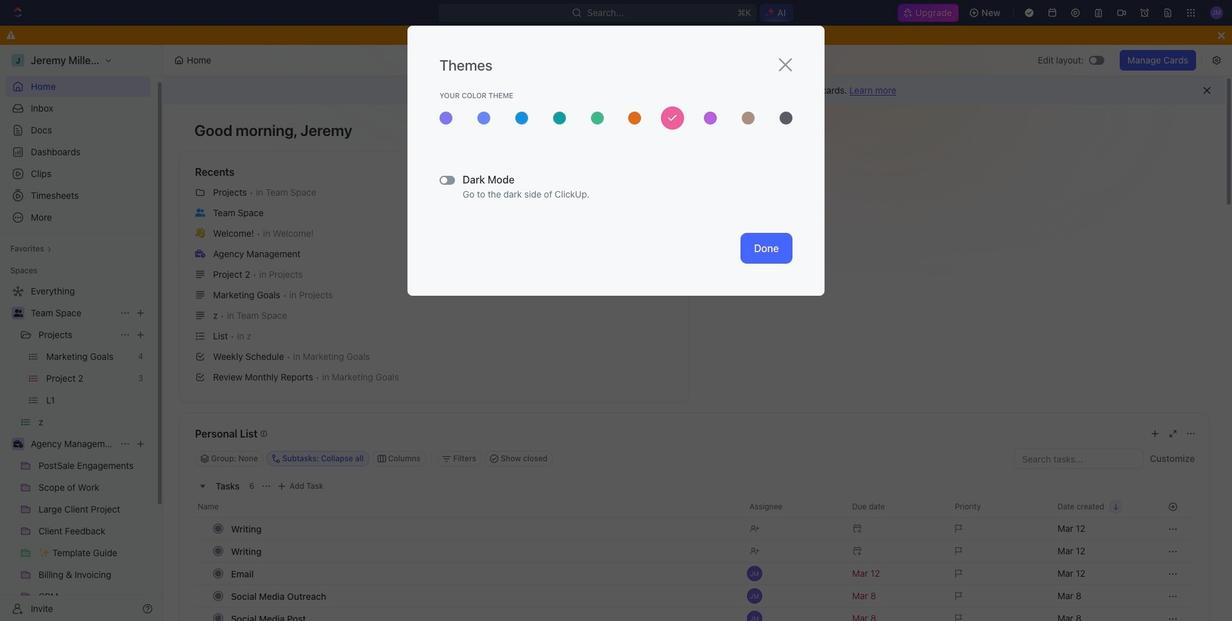Task type: locate. For each thing, give the bounding box(es) containing it.
sidebar navigation
[[0, 45, 164, 621]]

dialog
[[408, 26, 825, 296]]

business time image
[[13, 440, 23, 448]]

tree
[[5, 281, 151, 621]]

alert
[[164, 76, 1226, 105]]



Task type: describe. For each thing, give the bounding box(es) containing it.
user group image
[[195, 209, 205, 217]]

tree inside sidebar navigation
[[5, 281, 151, 621]]

business time image
[[195, 250, 205, 258]]

Search tasks... text field
[[1015, 449, 1143, 469]]

user group image
[[13, 309, 23, 317]]



Task type: vqa. For each thing, say whether or not it's contained in the screenshot.
dialog
yes



